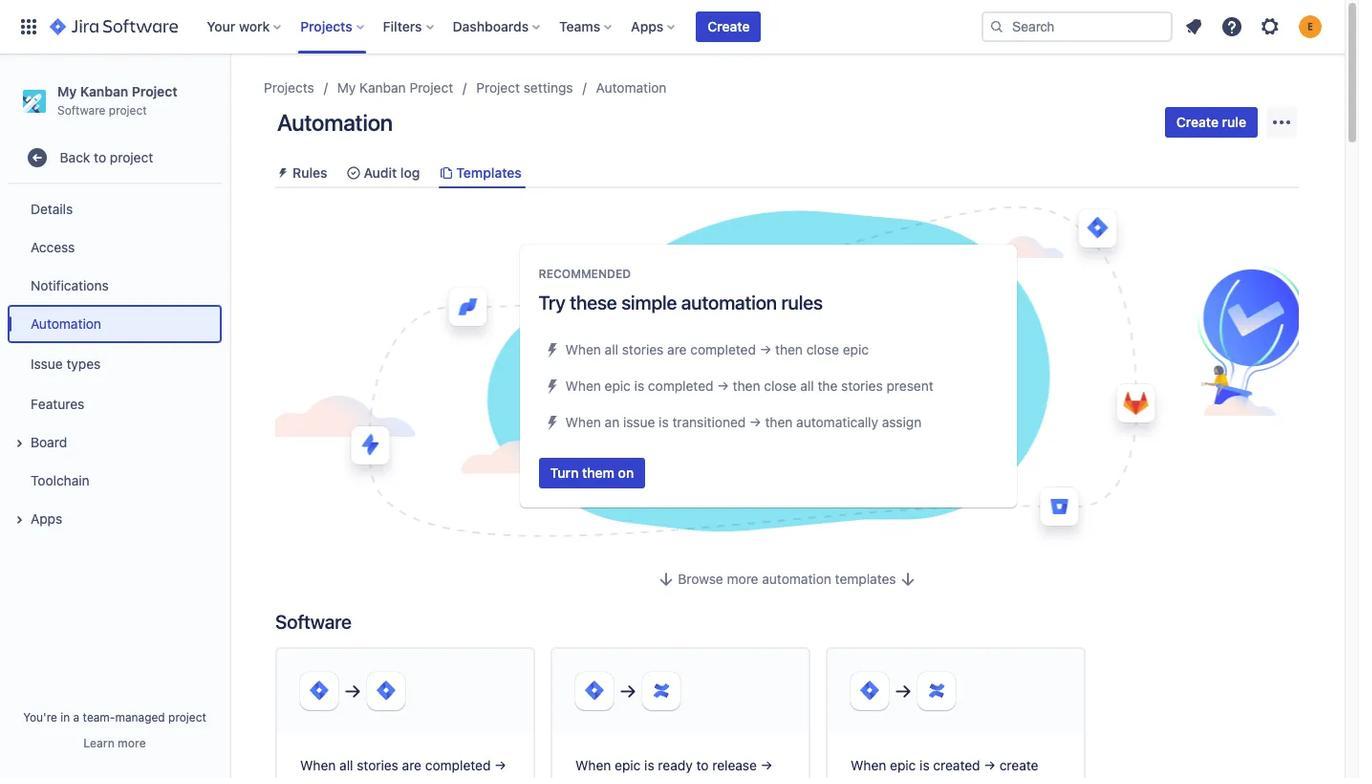 Task type: describe. For each thing, give the bounding box(es) containing it.
0 vertical spatial stories
[[622, 341, 664, 357]]

the
[[818, 377, 838, 394]]

rules
[[782, 291, 823, 313]]

→ inside the when epic is created → create feature spec page in confluence
[[984, 757, 996, 774]]

create rule
[[1177, 114, 1247, 130]]

project inside my kanban project software project
[[109, 103, 147, 117]]

when inside 'link'
[[300, 757, 336, 774]]

learn more
[[83, 736, 146, 751]]

these
[[570, 291, 617, 313]]

epic inside 'link'
[[368, 777, 394, 778]]

teams
[[560, 18, 601, 34]]

transitioned
[[673, 414, 746, 430]]

work
[[239, 18, 270, 34]]

is right issue
[[659, 414, 669, 430]]

back to project link
[[8, 139, 222, 177]]

templates
[[456, 164, 522, 181]]

teams button
[[554, 11, 620, 42]]

notifications image
[[1183, 15, 1206, 38]]

an
[[605, 414, 620, 430]]

try
[[539, 291, 566, 313]]

issue types link
[[8, 343, 222, 386]]

more for learn
[[118, 736, 146, 751]]

details link
[[8, 190, 222, 229]]

present
[[887, 377, 934, 394]]

access link
[[8, 229, 222, 267]]

projects for projects popup button
[[300, 18, 352, 34]]

when epic is completed → then close all the stories present
[[566, 377, 934, 394]]

rules
[[293, 164, 327, 181]]

create rule button
[[1165, 107, 1258, 138]]

1 vertical spatial stories
[[842, 377, 883, 394]]

1 vertical spatial release
[[618, 777, 663, 778]]

board button
[[8, 424, 222, 462]]

banner containing your work
[[0, 0, 1345, 54]]

appswitcher icon image
[[17, 15, 40, 38]]

stories inside when all stories are completed → then close epic
[[357, 757, 399, 774]]

1 horizontal spatial all
[[605, 341, 619, 357]]

try these simple automation rules
[[539, 291, 823, 313]]

projects button
[[295, 11, 372, 42]]

recommended
[[539, 266, 631, 281]]

notifications
[[31, 277, 109, 293]]

is for when epic is created → create feature spec page in confluence
[[920, 757, 930, 774]]

automation link for project settings
[[596, 76, 667, 99]]

kanban for my kanban project software project
[[80, 83, 128, 99]]

turn them on
[[550, 464, 634, 481]]

filters button
[[377, 11, 441, 42]]

0 vertical spatial completed
[[691, 341, 756, 357]]

issue
[[31, 355, 63, 372]]

more for browse
[[727, 571, 759, 587]]

1 vertical spatial automation
[[762, 571, 832, 587]]

automation for notifications
[[31, 315, 101, 332]]

notes
[[666, 777, 701, 778]]

templates image
[[439, 165, 455, 180]]

create inside when epic is ready to release → create release notes i
[[576, 777, 615, 778]]

0 horizontal spatial in
[[60, 710, 70, 725]]

apps button
[[626, 11, 683, 42]]

you're in a team-managed project
[[23, 710, 206, 725]]

issue
[[623, 414, 655, 430]]

automatically
[[797, 414, 879, 430]]

project settings
[[476, 79, 573, 96]]

access
[[31, 239, 75, 255]]

when all stories are completed → then close epic inside 'link'
[[300, 757, 507, 778]]

them
[[582, 464, 615, 481]]

expand image for apps
[[8, 509, 31, 532]]

expand image for board
[[8, 432, 31, 455]]

features
[[31, 396, 84, 412]]

group containing details
[[8, 185, 222, 544]]

my for my kanban project
[[337, 79, 356, 96]]

your work button
[[201, 11, 289, 42]]

your work
[[207, 18, 270, 34]]

epic for when epic is created → create feature spec page in confluence
[[890, 757, 916, 774]]

project settings link
[[476, 76, 573, 99]]

rule
[[1223, 114, 1247, 130]]

my kanban project software project
[[57, 83, 177, 117]]

settings
[[524, 79, 573, 96]]

→ inside when epic is ready to release → create release notes i
[[761, 757, 773, 774]]

create button
[[696, 11, 762, 42]]

0 vertical spatial are
[[668, 341, 687, 357]]

managed
[[115, 710, 165, 725]]

toolchain
[[31, 472, 90, 488]]

learn
[[83, 736, 115, 751]]

browse more automation templates
[[678, 571, 897, 587]]

audit log image
[[347, 165, 362, 180]]

you're
[[23, 710, 57, 725]]

templates
[[835, 571, 897, 587]]

back
[[60, 149, 90, 165]]

notifications link
[[8, 267, 222, 305]]

Search field
[[982, 11, 1173, 42]]

board
[[31, 434, 67, 450]]

assign
[[882, 414, 922, 430]]

actions image
[[1271, 111, 1294, 134]]

project for my kanban project software project
[[132, 83, 177, 99]]

help image
[[1221, 15, 1244, 38]]



Task type: locate. For each thing, give the bounding box(es) containing it.
0 vertical spatial when all stories are completed → then close epic
[[566, 341, 869, 357]]

1 horizontal spatial kanban
[[360, 79, 406, 96]]

is for when epic is ready to release → create release notes i
[[645, 757, 655, 774]]

my for my kanban project software project
[[57, 83, 77, 99]]

automation link up the types
[[8, 305, 222, 343]]

1 vertical spatial automation link
[[8, 305, 222, 343]]

dashboards button
[[447, 11, 548, 42]]

automation left "templates"
[[762, 571, 832, 587]]

projects right sidebar navigation icon
[[264, 79, 314, 96]]

1 vertical spatial create
[[1177, 114, 1219, 130]]

1 horizontal spatial stories
[[622, 341, 664, 357]]

1 horizontal spatial close
[[764, 377, 797, 394]]

0 vertical spatial close
[[807, 341, 839, 357]]

2 vertical spatial all
[[340, 757, 353, 774]]

is for when epic is completed → then close all the stories present
[[635, 377, 645, 394]]

2 horizontal spatial close
[[807, 341, 839, 357]]

team-
[[83, 710, 115, 725]]

projects inside popup button
[[300, 18, 352, 34]]

1 vertical spatial all
[[801, 377, 814, 394]]

projects right work
[[300, 18, 352, 34]]

create for create
[[708, 18, 750, 34]]

search image
[[990, 19, 1005, 34]]

software inside my kanban project software project
[[57, 103, 106, 117]]

apps right teams 'popup button'
[[631, 18, 664, 34]]

to inside when epic is ready to release → create release notes i
[[697, 757, 709, 774]]

apps inside button
[[31, 510, 62, 527]]

automation left "rules"
[[682, 291, 777, 313]]

2 vertical spatial automation
[[31, 315, 101, 332]]

to right back
[[94, 149, 106, 165]]

0 horizontal spatial when all stories are completed → then close epic
[[300, 757, 507, 778]]

0 vertical spatial to
[[94, 149, 106, 165]]

in
[[60, 710, 70, 725], [966, 777, 977, 778]]

epic inside the when epic is created → create feature spec page in confluence
[[890, 757, 916, 774]]

0 horizontal spatial to
[[94, 149, 106, 165]]

when
[[566, 341, 601, 357], [566, 377, 601, 394], [566, 414, 601, 430], [300, 757, 336, 774], [576, 757, 611, 774], [851, 757, 887, 774]]

completed inside when all stories are completed → then close epic
[[425, 757, 491, 774]]

0 vertical spatial more
[[727, 571, 759, 587]]

1 horizontal spatial automation
[[277, 109, 393, 136]]

more down managed at the left of the page
[[118, 736, 146, 751]]

expand image up toolchain
[[8, 432, 31, 455]]

automation inside automation link
[[31, 315, 101, 332]]

banner
[[0, 0, 1345, 54]]

automation link
[[596, 76, 667, 99], [8, 305, 222, 343]]

all
[[605, 341, 619, 357], [801, 377, 814, 394], [340, 757, 353, 774]]

expand image inside board button
[[8, 432, 31, 455]]

toolchain link
[[8, 462, 222, 500]]

epic inside when epic is ready to release → create release notes i
[[615, 757, 641, 774]]

0 horizontal spatial are
[[402, 757, 422, 774]]

0 horizontal spatial my
[[57, 83, 77, 99]]

filters
[[383, 18, 422, 34]]

0 vertical spatial automation
[[596, 79, 667, 96]]

0 horizontal spatial release
[[618, 777, 663, 778]]

create
[[708, 18, 750, 34], [1177, 114, 1219, 130]]

release right ready
[[713, 757, 757, 774]]

project inside my kanban project software project
[[132, 83, 177, 99]]

is up spec
[[920, 757, 930, 774]]

0 vertical spatial automation
[[682, 291, 777, 313]]

automation
[[596, 79, 667, 96], [277, 109, 393, 136], [31, 315, 101, 332]]

2 horizontal spatial project
[[476, 79, 520, 96]]

sidebar navigation image
[[208, 76, 251, 115]]

0 vertical spatial in
[[60, 710, 70, 725]]

create left notes
[[576, 777, 615, 778]]

my
[[337, 79, 356, 96], [57, 83, 77, 99]]

0 horizontal spatial close
[[331, 777, 364, 778]]

1 vertical spatial when all stories are completed → then close epic
[[300, 757, 507, 778]]

→ inside 'link'
[[495, 757, 507, 774]]

expand image
[[8, 432, 31, 455], [8, 509, 31, 532]]

project for my kanban project
[[410, 79, 453, 96]]

kanban inside my kanban project software project
[[80, 83, 128, 99]]

ready
[[658, 757, 693, 774]]

2 expand image from the top
[[8, 509, 31, 532]]

project left settings
[[476, 79, 520, 96]]

expand image down toolchain
[[8, 509, 31, 532]]

automation down notifications
[[31, 315, 101, 332]]

all inside 'link'
[[340, 757, 353, 774]]

create
[[1000, 757, 1039, 774], [576, 777, 615, 778]]

automation up "audit log" icon
[[277, 109, 393, 136]]

2 vertical spatial completed
[[425, 757, 491, 774]]

jira software image
[[50, 15, 178, 38], [50, 15, 178, 38]]

project inside project settings link
[[476, 79, 520, 96]]

release down ready
[[618, 777, 663, 778]]

audit
[[364, 164, 397, 181]]

my up back
[[57, 83, 77, 99]]

1 vertical spatial project
[[110, 149, 153, 165]]

your
[[207, 18, 236, 34]]

kanban inside 'my kanban project' link
[[360, 79, 406, 96]]

close inside 'link'
[[331, 777, 364, 778]]

0 horizontal spatial all
[[340, 757, 353, 774]]

tab list containing rules
[[268, 157, 1307, 189]]

2 horizontal spatial automation
[[596, 79, 667, 96]]

is left ready
[[645, 757, 655, 774]]

1 vertical spatial are
[[402, 757, 422, 774]]

apps button
[[8, 500, 222, 539]]

1 vertical spatial to
[[697, 757, 709, 774]]

0 horizontal spatial automation
[[31, 315, 101, 332]]

0 horizontal spatial create
[[708, 18, 750, 34]]

group
[[8, 185, 222, 544]]

automation
[[682, 291, 777, 313], [762, 571, 832, 587]]

1 horizontal spatial when all stories are completed → then close epic
[[566, 341, 869, 357]]

tab list
[[268, 157, 1307, 189]]

on
[[618, 464, 634, 481]]

1 vertical spatial close
[[764, 377, 797, 394]]

are inside 'link'
[[402, 757, 422, 774]]

2 vertical spatial stories
[[357, 757, 399, 774]]

kanban
[[360, 79, 406, 96], [80, 83, 128, 99]]

is
[[635, 377, 645, 394], [659, 414, 669, 430], [645, 757, 655, 774], [920, 757, 930, 774]]

my kanban project
[[337, 79, 453, 96]]

spec
[[898, 777, 928, 778]]

1 vertical spatial create
[[576, 777, 615, 778]]

dashboards
[[453, 18, 529, 34]]

to up notes
[[697, 757, 709, 774]]

then
[[776, 341, 803, 357], [733, 377, 761, 394], [765, 414, 793, 430], [300, 777, 328, 778]]

when all stories are completed → then close epic link
[[275, 648, 551, 778]]

epic for when epic is completed → then close all the stories present
[[605, 377, 631, 394]]

turn them on button
[[539, 458, 646, 488]]

1 horizontal spatial in
[[966, 777, 977, 778]]

0 horizontal spatial automation link
[[8, 305, 222, 343]]

automation link down apps dropdown button
[[596, 76, 667, 99]]

your profile and settings image
[[1299, 15, 1322, 38]]

1 vertical spatial projects
[[264, 79, 314, 96]]

0 vertical spatial all
[[605, 341, 619, 357]]

2 horizontal spatial all
[[801, 377, 814, 394]]

completed
[[691, 341, 756, 357], [648, 377, 714, 394], [425, 757, 491, 774]]

1 vertical spatial software
[[275, 611, 352, 633]]

more right browse
[[727, 571, 759, 587]]

turn
[[550, 464, 579, 481]]

to
[[94, 149, 106, 165], [697, 757, 709, 774]]

1 horizontal spatial my
[[337, 79, 356, 96]]

1 vertical spatial expand image
[[8, 509, 31, 532]]

settings image
[[1259, 15, 1282, 38]]

1 vertical spatial apps
[[31, 510, 62, 527]]

0 vertical spatial project
[[109, 103, 147, 117]]

log
[[401, 164, 420, 181]]

simple
[[622, 291, 677, 313]]

1 vertical spatial more
[[118, 736, 146, 751]]

0 vertical spatial software
[[57, 103, 106, 117]]

projects for projects link
[[264, 79, 314, 96]]

→
[[760, 341, 772, 357], [717, 377, 729, 394], [750, 414, 762, 430], [495, 757, 507, 774], [761, 757, 773, 774], [984, 757, 996, 774]]

create inside primary element
[[708, 18, 750, 34]]

when epic is created → create feature spec page in confluence link
[[826, 648, 1102, 778]]

types
[[66, 355, 101, 372]]

created
[[934, 757, 981, 774]]

epic
[[843, 341, 869, 357], [605, 377, 631, 394], [615, 757, 641, 774], [890, 757, 916, 774], [368, 777, 394, 778]]

when epic is created → create feature spec page in confluence
[[851, 757, 1051, 778]]

2 vertical spatial project
[[168, 710, 206, 725]]

0 horizontal spatial stories
[[357, 757, 399, 774]]

apps down toolchain
[[31, 510, 62, 527]]

1 horizontal spatial create
[[1000, 757, 1039, 774]]

rules image
[[275, 165, 291, 180]]

0 horizontal spatial project
[[132, 83, 177, 99]]

0 vertical spatial projects
[[300, 18, 352, 34]]

confluence
[[981, 777, 1051, 778]]

0 vertical spatial expand image
[[8, 432, 31, 455]]

then inside 'link'
[[300, 777, 328, 778]]

in left a
[[60, 710, 70, 725]]

when inside the when epic is created → create feature spec page in confluence
[[851, 757, 887, 774]]

my kanban project link
[[337, 76, 453, 99]]

0 vertical spatial create
[[708, 18, 750, 34]]

software
[[57, 103, 106, 117], [275, 611, 352, 633]]

0 vertical spatial apps
[[631, 18, 664, 34]]

is up issue
[[635, 377, 645, 394]]

1 vertical spatial in
[[966, 777, 977, 778]]

automation for project settings
[[596, 79, 667, 96]]

my right projects link
[[337, 79, 356, 96]]

kanban for my kanban project
[[360, 79, 406, 96]]

in down created in the bottom right of the page
[[966, 777, 977, 778]]

in inside the when epic is created → create feature spec page in confluence
[[966, 777, 977, 778]]

feature
[[851, 777, 895, 778]]

issue types
[[31, 355, 101, 372]]

0 horizontal spatial apps
[[31, 510, 62, 527]]

0 horizontal spatial more
[[118, 736, 146, 751]]

2 vertical spatial close
[[331, 777, 364, 778]]

projects
[[300, 18, 352, 34], [264, 79, 314, 96]]

create left rule
[[1177, 114, 1219, 130]]

primary element
[[11, 0, 982, 54]]

more
[[727, 571, 759, 587], [118, 736, 146, 751]]

1 horizontal spatial software
[[275, 611, 352, 633]]

audit log
[[364, 164, 420, 181]]

1 horizontal spatial release
[[713, 757, 757, 774]]

back to project
[[60, 149, 153, 165]]

expand image inside apps button
[[8, 509, 31, 532]]

1 vertical spatial automation
[[277, 109, 393, 136]]

my inside my kanban project software project
[[57, 83, 77, 99]]

2 horizontal spatial stories
[[842, 377, 883, 394]]

features link
[[8, 386, 222, 424]]

0 vertical spatial automation link
[[596, 76, 667, 99]]

1 horizontal spatial more
[[727, 571, 759, 587]]

apps
[[631, 18, 664, 34], [31, 510, 62, 527]]

project right managed at the left of the page
[[168, 710, 206, 725]]

1 horizontal spatial apps
[[631, 18, 664, 34]]

1 horizontal spatial are
[[668, 341, 687, 357]]

projects link
[[264, 76, 314, 99]]

stories
[[622, 341, 664, 357], [842, 377, 883, 394], [357, 757, 399, 774]]

project
[[410, 79, 453, 96], [476, 79, 520, 96], [132, 83, 177, 99]]

project
[[109, 103, 147, 117], [110, 149, 153, 165], [168, 710, 206, 725]]

when inside when epic is ready to release → create release notes i
[[576, 757, 611, 774]]

when epic is ready to release → create release notes i link
[[551, 648, 826, 778]]

0 horizontal spatial create
[[576, 777, 615, 778]]

create up confluence
[[1000, 757, 1039, 774]]

kanban down filters
[[360, 79, 406, 96]]

when an issue is transitioned → then automatically assign
[[566, 414, 922, 430]]

1 horizontal spatial create
[[1177, 114, 1219, 130]]

0 horizontal spatial kanban
[[80, 83, 128, 99]]

0 vertical spatial release
[[713, 757, 757, 774]]

page
[[932, 777, 963, 778]]

1 horizontal spatial to
[[697, 757, 709, 774]]

details
[[31, 201, 73, 217]]

project down filters dropdown button
[[410, 79, 453, 96]]

1 vertical spatial completed
[[648, 377, 714, 394]]

a
[[73, 710, 80, 725]]

create right apps dropdown button
[[708, 18, 750, 34]]

project up back to project link
[[109, 103, 147, 117]]

epic for when epic is ready to release → create release notes i
[[615, 757, 641, 774]]

browse
[[678, 571, 724, 587]]

project inside 'my kanban project' link
[[410, 79, 453, 96]]

0 vertical spatial create
[[1000, 757, 1039, 774]]

kanban up back to project
[[80, 83, 128, 99]]

apps inside dropdown button
[[631, 18, 664, 34]]

is inside the when epic is created → create feature spec page in confluence
[[920, 757, 930, 774]]

1 horizontal spatial project
[[410, 79, 453, 96]]

1 expand image from the top
[[8, 432, 31, 455]]

when epic is ready to release → create release notes i
[[576, 757, 773, 778]]

when all stories are completed → then close epic
[[566, 341, 869, 357], [300, 757, 507, 778]]

project left sidebar navigation icon
[[132, 83, 177, 99]]

automation link for notifications
[[8, 305, 222, 343]]

more inside button
[[118, 736, 146, 751]]

project up details link
[[110, 149, 153, 165]]

are
[[668, 341, 687, 357], [402, 757, 422, 774]]

create for create rule
[[1177, 114, 1219, 130]]

create inside the when epic is created → create feature spec page in confluence
[[1000, 757, 1039, 774]]

automation down apps dropdown button
[[596, 79, 667, 96]]

learn more button
[[83, 736, 146, 752]]

is inside when epic is ready to release → create release notes i
[[645, 757, 655, 774]]

0 horizontal spatial software
[[57, 103, 106, 117]]

1 horizontal spatial automation link
[[596, 76, 667, 99]]



Task type: vqa. For each thing, say whether or not it's contained in the screenshot.
'these'
yes



